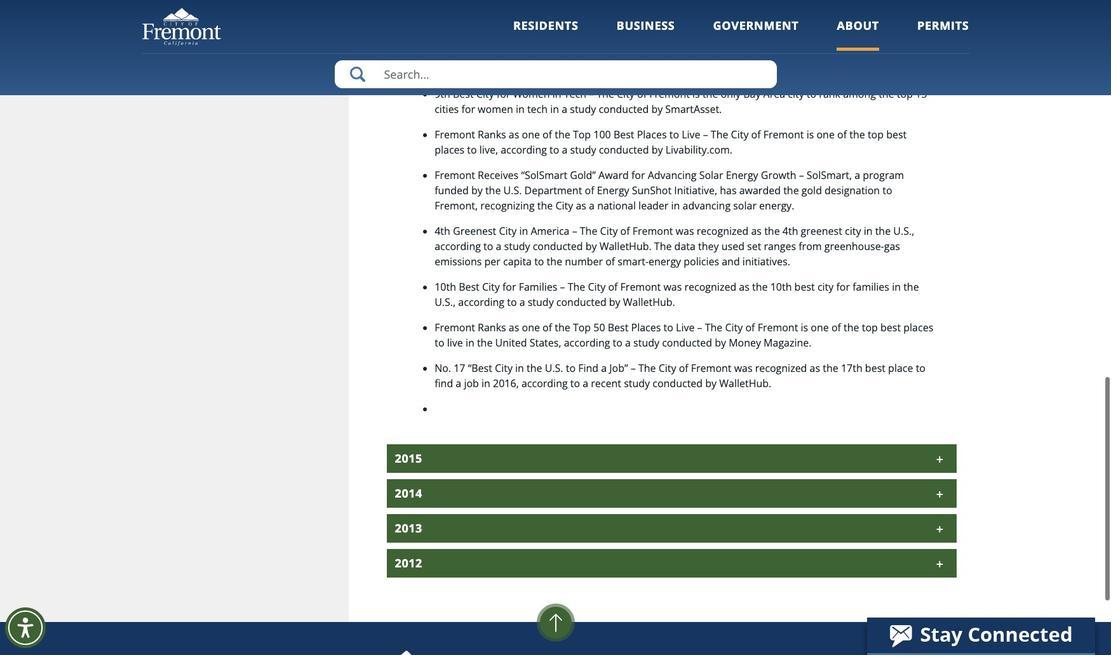 Task type: vqa. For each thing, say whether or not it's contained in the screenshot.
just
no



Task type: locate. For each thing, give the bounding box(es) containing it.
city down only at the top right
[[731, 128, 749, 142]]

conducted down 100
[[599, 143, 649, 157]]

magazine.
[[764, 336, 812, 350]]

the right 'tech'
[[597, 87, 615, 101]]

as down women
[[509, 128, 520, 142]]

1 vertical spatial ranks
[[478, 321, 506, 335]]

Search text field
[[335, 60, 777, 88]]

0 vertical spatial is
[[693, 87, 700, 101]]

best inside no. 17 "best city in the u.s. to find a job" – the city of fremont was recognized as the 17th best place to find a job in 2016, according to a recent study conducted by wallethub.
[[866, 362, 886, 376]]

a inside the 4th greenest city in america – the city of fremont was recognized as the 4th greenest city in the u.s., according to a study conducted by wallethub. the data they used set ranges from greenhouse-gas emissions per capita to the number of smart-energy policies and initiatives.
[[496, 240, 502, 254]]

the inside 10th best city for families – the city of fremont was recognized as the 10th best city for families in the u.s., according to a study conducted by wallethub.
[[568, 280, 586, 294]]

of
[[638, 87, 647, 101], [543, 128, 552, 142], [752, 128, 761, 142], [838, 128, 847, 142], [585, 184, 595, 198], [621, 224, 630, 238], [606, 255, 615, 269], [609, 280, 618, 294], [543, 321, 552, 335], [746, 321, 755, 335], [832, 321, 841, 335], [679, 362, 689, 376]]

one down tech on the left top of page
[[522, 128, 540, 142]]

in
[[553, 87, 562, 101], [516, 102, 525, 116], [551, 102, 559, 116], [671, 199, 680, 213], [520, 224, 528, 238], [864, 224, 873, 238], [892, 280, 901, 294], [466, 336, 475, 350], [515, 362, 524, 376], [482, 377, 491, 391]]

2 vertical spatial is
[[801, 321, 809, 335]]

top down families
[[862, 321, 878, 335]]

4th greenest city in america – the city of fremont was recognized as the 4th greenest city in the u.s., according to a study conducted by wallethub. the data they used set ranges from greenhouse-gas emissions per capita to the number of smart-energy policies and initiatives.
[[435, 224, 915, 269]]

0 vertical spatial live
[[682, 128, 701, 142]]

in right live
[[466, 336, 475, 350]]

tab list containing 2016
[[387, 0, 957, 578]]

places inside fremont ranks as one of the top 50 best places to live – the city of fremont is one of the top best places to live in the united states, according to a study conducted by money magazine.
[[631, 321, 661, 335]]

city inside 9th best city for women in tech – the city of fremont is the only bay area city to rank among the top 15 cities for women in tech in a study conducted by smartasset.
[[788, 87, 804, 101]]

u.s.
[[504, 184, 522, 198], [545, 362, 563, 376]]

according inside fremont ranks as one of the top 100 best places to live – the city of fremont is one of the top best places to live, according to a study conducted by livability.com.
[[501, 143, 547, 157]]

2 top from the top
[[573, 321, 591, 335]]

best down from at right
[[795, 280, 815, 294]]

– up livability.com.
[[703, 128, 709, 142]]

by inside 9th best city for women in tech – the city of fremont is the only bay area city to rank among the top 15 cities for women in tech in a study conducted by smartasset.
[[652, 102, 663, 116]]

is inside fremont ranks as one of the top 100 best places to live – the city of fremont is one of the top best places to live, according to a study conducted by livability.com.
[[807, 128, 814, 142]]

in right tech on the left top of page
[[551, 102, 559, 116]]

live
[[447, 336, 463, 350]]

0 horizontal spatial places
[[435, 143, 465, 157]]

according inside 10th best city for families – the city of fremont was recognized as the 10th best city for families in the u.s., according to a study conducted by wallethub.
[[458, 295, 505, 309]]

to left rank
[[807, 87, 817, 101]]

by
[[652, 102, 663, 116], [652, 143, 663, 157], [472, 184, 483, 198], [586, 240, 597, 254], [609, 295, 621, 309], [715, 336, 726, 350], [706, 377, 717, 391]]

according up "solsmart
[[501, 143, 547, 157]]

solar
[[700, 168, 724, 182]]

conducted inside 9th best city for women in tech – the city of fremont is the only bay area city to rank among the top 15 cities for women in tech in a study conducted by smartasset.
[[599, 102, 649, 116]]

they
[[699, 240, 719, 254]]

city
[[477, 87, 494, 101], [617, 87, 635, 101], [731, 128, 749, 142], [556, 199, 573, 213], [499, 224, 517, 238], [600, 224, 618, 238], [482, 280, 500, 294], [588, 280, 606, 294], [726, 321, 743, 335], [495, 362, 513, 376], [659, 362, 677, 376]]

growth
[[761, 168, 797, 182]]

places inside fremont ranks as one of the top 100 best places to live – the city of fremont is one of the top best places to live, according to a study conducted by livability.com.
[[637, 128, 667, 142]]

as inside 10th best city for families – the city of fremont was recognized as the 10th best city for families in the u.s., according to a study conducted by wallethub.
[[739, 280, 750, 294]]

rank
[[820, 87, 841, 101]]

conducted up no. 17 "best city in the u.s. to find a job" – the city of fremont was recognized as the 17th best place to find a job in 2016, according to a recent study conducted by wallethub.
[[662, 336, 713, 350]]

1 vertical spatial city
[[845, 224, 862, 238]]

1 vertical spatial u.s.
[[545, 362, 563, 376]]

permits link
[[918, 18, 970, 51]]

by inside fremont ranks as one of the top 50 best places to live – the city of fremont is one of the top best places to live in the united states, according to a study conducted by money magazine.
[[715, 336, 726, 350]]

top for fremont ranks as one of the top 100 best places to live – the city of fremont is one of the top best places to live, according to a study conducted by livability.com.
[[868, 128, 884, 142]]

according
[[501, 143, 547, 157], [435, 240, 481, 254], [458, 295, 505, 309], [564, 336, 610, 350], [522, 377, 568, 391]]

top left 50
[[573, 321, 591, 335]]

2014
[[395, 486, 423, 501]]

was for wallethub.
[[664, 280, 682, 294]]

energy
[[726, 168, 759, 182], [597, 184, 630, 198]]

to up per
[[484, 240, 493, 254]]

0 vertical spatial top
[[573, 128, 591, 142]]

to inside fremont receives "solsmart gold" award for advancing solar energy growth – solsmart, a program funded by the u.s. department of energy sunshot initiative, has awarded the gold designation to fremont, recognizing the city as a national leader in advancing solar energy.
[[883, 184, 893, 198]]

1 vertical spatial is
[[807, 128, 814, 142]]

recognized down the magazine.
[[756, 362, 807, 376]]

recognized inside 10th best city for families – the city of fremont was recognized as the 10th best city for families in the u.s., according to a study conducted by wallethub.
[[685, 280, 737, 294]]

best right 100
[[614, 128, 635, 142]]

the right among
[[879, 87, 895, 101]]

sunshot
[[632, 184, 672, 198]]

tech
[[564, 87, 587, 101]]

4th
[[435, 224, 451, 238], [783, 224, 799, 238]]

ranks up live,
[[478, 128, 506, 142]]

1 vertical spatial places
[[904, 321, 934, 335]]

best inside 9th best city for women in tech – the city of fremont is the only bay area city to rank among the top 15 cities for women in tech in a study conducted by smartasset.
[[453, 87, 474, 101]]

in inside 10th best city for families – the city of fremont was recognized as the 10th best city for families in the u.s., according to a study conducted by wallethub.
[[892, 280, 901, 294]]

a up job"
[[625, 336, 631, 350]]

energy
[[649, 255, 681, 269]]

as
[[509, 128, 520, 142], [576, 199, 587, 213], [752, 224, 762, 238], [739, 280, 750, 294], [509, 321, 520, 335], [810, 362, 821, 376]]

ranks inside fremont ranks as one of the top 50 best places to live – the city of fremont is one of the top best places to live in the united states, according to a study conducted by money magazine.
[[478, 321, 506, 335]]

by right funded
[[472, 184, 483, 198]]

to inside 10th best city for families – the city of fremont was recognized as the 10th best city for families in the u.s., according to a study conducted by wallethub.
[[507, 295, 517, 309]]

1 horizontal spatial city
[[818, 280, 834, 294]]

in right families
[[892, 280, 901, 294]]

conducted
[[599, 102, 649, 116], [599, 143, 649, 157], [533, 240, 583, 254], [557, 295, 607, 309], [662, 336, 713, 350], [653, 377, 703, 391]]

the down 10th best city for families – the city of fremont was recognized as the 10th best city for families in the u.s., according to a study conducted by wallethub.
[[705, 321, 723, 335]]

u.s. up recognizing
[[504, 184, 522, 198]]

city up women
[[477, 87, 494, 101]]

was down the money
[[735, 362, 753, 376]]

9th best city for women in tech – the city of fremont is the only bay area city to rank among the top 15 cities for women in tech in a study conducted by smartasset.
[[435, 87, 928, 116]]

a
[[562, 102, 568, 116], [562, 143, 568, 157], [855, 168, 861, 182], [589, 199, 595, 213], [496, 240, 502, 254], [520, 295, 525, 309], [625, 336, 631, 350], [601, 362, 607, 376], [456, 377, 462, 391], [583, 377, 589, 391]]

the
[[597, 87, 615, 101], [711, 128, 729, 142], [580, 224, 598, 238], [655, 240, 672, 254], [568, 280, 586, 294], [705, 321, 723, 335], [639, 362, 656, 376]]

a inside fremont ranks as one of the top 50 best places to live – the city of fremont is one of the top best places to live in the united states, according to a study conducted by money magazine.
[[625, 336, 631, 350]]

1 horizontal spatial energy
[[726, 168, 759, 182]]

to
[[807, 87, 817, 101], [670, 128, 679, 142], [467, 143, 477, 157], [550, 143, 560, 157], [883, 184, 893, 198], [484, 240, 493, 254], [535, 255, 544, 269], [507, 295, 517, 309], [664, 321, 674, 335], [435, 336, 445, 350], [613, 336, 623, 350], [566, 362, 576, 376], [916, 362, 926, 376], [571, 377, 580, 391]]

1 horizontal spatial 4th
[[783, 224, 799, 238]]

was inside the 4th greenest city in america – the city of fremont was recognized as the 4th greenest city in the u.s., according to a study conducted by wallethub. the data they used set ranges from greenhouse-gas emissions per capita to the number of smart-energy policies and initiatives.
[[676, 224, 694, 238]]

study down 100
[[570, 143, 597, 157]]

0 horizontal spatial u.s.
[[504, 184, 522, 198]]

places left live,
[[435, 143, 465, 157]]

0 vertical spatial top
[[897, 87, 913, 101]]

top
[[573, 128, 591, 142], [573, 321, 591, 335]]

recognized up "used"
[[697, 224, 749, 238]]

as inside the 4th greenest city in america – the city of fremont was recognized as the 4th greenest city in the u.s., according to a study conducted by wallethub. the data they used set ranges from greenhouse-gas emissions per capita to the number of smart-energy policies and initiatives.
[[752, 224, 762, 238]]

as inside fremont ranks as one of the top 50 best places to live – the city of fremont is one of the top best places to live in the united states, according to a study conducted by money magazine.
[[509, 321, 520, 335]]

ranks for in
[[478, 321, 506, 335]]

top inside fremont ranks as one of the top 100 best places to live – the city of fremont is one of the top best places to live, according to a study conducted by livability.com.
[[868, 128, 884, 142]]

places
[[435, 143, 465, 157], [904, 321, 934, 335]]

live for livability.com.
[[682, 128, 701, 142]]

live
[[682, 128, 701, 142], [676, 321, 695, 335]]

1 horizontal spatial u.s.,
[[894, 224, 915, 238]]

of inside 10th best city for families – the city of fremont was recognized as the 10th best city for families in the u.s., according to a study conducted by wallethub.
[[609, 280, 618, 294]]

was down energy
[[664, 280, 682, 294]]

by up number
[[586, 240, 597, 254]]

0 horizontal spatial u.s.,
[[435, 295, 456, 309]]

women
[[513, 87, 550, 101]]

city down per
[[482, 280, 500, 294]]

conducted down america
[[533, 240, 583, 254]]

as up set
[[752, 224, 762, 238]]

1 vertical spatial top
[[573, 321, 591, 335]]

–
[[589, 87, 594, 101], [703, 128, 709, 142], [799, 168, 804, 182], [572, 224, 578, 238], [560, 280, 565, 294], [698, 321, 703, 335], [631, 362, 636, 376]]

fremont up smartasset.
[[650, 87, 690, 101]]

business
[[617, 18, 675, 33]]

best right 50
[[608, 321, 629, 335]]

best inside fremont ranks as one of the top 50 best places to live – the city of fremont is one of the top best places to live in the united states, according to a study conducted by money magazine.
[[608, 321, 629, 335]]

1 vertical spatial energy
[[597, 184, 630, 198]]

1 vertical spatial recognized
[[685, 280, 737, 294]]

fremont down smart- on the top
[[621, 280, 661, 294]]

for up women
[[497, 87, 511, 101]]

1 horizontal spatial u.s.
[[545, 362, 563, 376]]

10th down emissions
[[435, 280, 456, 294]]

wallethub. down the money
[[720, 377, 772, 391]]

0 horizontal spatial 10th
[[435, 280, 456, 294]]

1 top from the top
[[573, 128, 591, 142]]

top
[[897, 87, 913, 101], [868, 128, 884, 142], [862, 321, 878, 335]]

as up united
[[509, 321, 520, 335]]

best inside fremont ranks as one of the top 100 best places to live – the city of fremont is one of the top best places to live, according to a study conducted by livability.com.
[[887, 128, 907, 142]]

gold"
[[570, 168, 596, 182]]

0 horizontal spatial 4th
[[435, 224, 451, 238]]

best
[[887, 128, 907, 142], [795, 280, 815, 294], [881, 321, 901, 335], [866, 362, 886, 376]]

as inside fremont receives "solsmart gold" award for advancing solar energy growth – solsmart, a program funded by the u.s. department of energy sunshot initiative, has awarded the gold designation to fremont, recognizing the city as a national leader in advancing solar energy.
[[576, 199, 587, 213]]

2 vertical spatial recognized
[[756, 362, 807, 376]]

0 vertical spatial wallethub.
[[600, 240, 652, 254]]

study up no. 17 "best city in the u.s. to find a job" – the city of fremont was recognized as the 17th best place to find a job in 2016, according to a recent study conducted by wallethub.
[[634, 336, 660, 350]]

0 vertical spatial places
[[435, 143, 465, 157]]

recognized down policies
[[685, 280, 737, 294]]

to up united
[[507, 295, 517, 309]]

the inside fremont ranks as one of the top 100 best places to live – the city of fremont is one of the top best places to live, according to a study conducted by livability.com.
[[711, 128, 729, 142]]

of down smart- on the top
[[609, 280, 618, 294]]

0 vertical spatial recognized
[[697, 224, 749, 238]]

wallethub. inside the 4th greenest city in america – the city of fremont was recognized as the 4th greenest city in the u.s., according to a study conducted by wallethub. the data they used set ranges from greenhouse-gas emissions per capita to the number of smart-energy policies and initiatives.
[[600, 240, 652, 254]]

u.s.,
[[894, 224, 915, 238], [435, 295, 456, 309]]

city inside the 4th greenest city in america – the city of fremont was recognized as the 4th greenest city in the u.s., according to a study conducted by wallethub. the data they used set ranges from greenhouse-gas emissions per capita to the number of smart-energy policies and initiatives.
[[845, 224, 862, 238]]

no.
[[435, 362, 451, 376]]

conducted up 50
[[557, 295, 607, 309]]

energy up has
[[726, 168, 759, 182]]

wallethub. down energy
[[623, 295, 676, 309]]

fremont inside fremont receives "solsmart gold" award for advancing solar energy growth – solsmart, a program funded by the u.s. department of energy sunshot initiative, has awarded the gold designation to fremont, recognizing the city as a national leader in advancing solar energy.
[[435, 168, 475, 182]]

was inside no. 17 "best city in the u.s. to find a job" – the city of fremont was recognized as the 17th best place to find a job in 2016, according to a recent study conducted by wallethub.
[[735, 362, 753, 376]]

wallethub.
[[600, 240, 652, 254], [623, 295, 676, 309], [720, 377, 772, 391]]

best inside 10th best city for families – the city of fremont was recognized as the 10th best city for families in the u.s., according to a study conducted by wallethub.
[[795, 280, 815, 294]]

top inside fremont ranks as one of the top 50 best places to live – the city of fremont is one of the top best places to live in the united states, according to a study conducted by money magazine.
[[862, 321, 878, 335]]

1 vertical spatial u.s.,
[[435, 295, 456, 309]]

as down gold"
[[576, 199, 587, 213]]

was
[[676, 224, 694, 238], [664, 280, 682, 294], [735, 362, 753, 376]]

to right place at the right
[[916, 362, 926, 376]]

1 vertical spatial top
[[868, 128, 884, 142]]

2 vertical spatial top
[[862, 321, 878, 335]]

2016,
[[493, 377, 519, 391]]

0 vertical spatial ranks
[[478, 128, 506, 142]]

according down per
[[458, 295, 505, 309]]

as inside fremont ranks as one of the top 100 best places to live – the city of fremont is one of the top best places to live, according to a study conducted by livability.com.
[[509, 128, 520, 142]]

– inside fremont ranks as one of the top 100 best places to live – the city of fremont is one of the top best places to live, according to a study conducted by livability.com.
[[703, 128, 709, 142]]

ranks inside fremont ranks as one of the top 100 best places to live – the city of fremont is one of the top best places to live, according to a study conducted by livability.com.
[[478, 128, 506, 142]]

1 vertical spatial wallethub.
[[623, 295, 676, 309]]

for up sunshot
[[632, 168, 645, 182]]

top inside fremont ranks as one of the top 100 best places to live – the city of fremont is one of the top best places to live, according to a study conducted by livability.com.
[[573, 128, 591, 142]]

1 vertical spatial was
[[664, 280, 682, 294]]

of down fremont ranks as one of the top 50 best places to live – the city of fremont is one of the top best places to live in the united states, according to a study conducted by money magazine.
[[679, 362, 689, 376]]

according inside the 4th greenest city in america – the city of fremont was recognized as the 4th greenest city in the u.s., according to a study conducted by wallethub. the data they used set ranges from greenhouse-gas emissions per capita to the number of smart-energy policies and initiatives.
[[435, 240, 481, 254]]

places inside fremont ranks as one of the top 100 best places to live – the city of fremont is one of the top best places to live, according to a study conducted by livability.com.
[[435, 143, 465, 157]]

was for data
[[676, 224, 694, 238]]

recognized for data
[[697, 224, 749, 238]]

of inside 9th best city for women in tech – the city of fremont is the only bay area city to rank among the top 15 cities for women in tech in a study conducted by smartasset.
[[638, 87, 647, 101]]

live inside fremont ranks as one of the top 50 best places to live – the city of fremont is one of the top best places to live in the united states, according to a study conducted by money magazine.
[[676, 321, 695, 335]]

– inside 10th best city for families – the city of fremont was recognized as the 10th best city for families in the u.s., according to a study conducted by wallethub.
[[560, 280, 565, 294]]

by up advancing
[[652, 143, 663, 157]]

conducted inside fremont ranks as one of the top 100 best places to live – the city of fremont is one of the top best places to live, according to a study conducted by livability.com.
[[599, 143, 649, 157]]

according right 2016,
[[522, 377, 568, 391]]

fremont inside 9th best city for women in tech – the city of fremont is the only bay area city to rank among the top 15 cities for women in tech in a study conducted by smartasset.
[[650, 87, 690, 101]]

study inside 10th best city for families – the city of fremont was recognized as the 10th best city for families in the u.s., according to a study conducted by wallethub.
[[528, 295, 554, 309]]

the up livability.com.
[[711, 128, 729, 142]]

places inside fremont ranks as one of the top 50 best places to live – the city of fremont is one of the top best places to live in the united states, according to a study conducted by money magazine.
[[904, 321, 934, 335]]

the down initiatives. at the top
[[753, 280, 768, 294]]

– inside fremont ranks as one of the top 50 best places to live – the city of fremont is one of the top best places to live in the united states, according to a study conducted by money magazine.
[[698, 321, 703, 335]]

4th down fremont,
[[435, 224, 451, 238]]

the right job"
[[639, 362, 656, 376]]

the
[[703, 87, 718, 101], [879, 87, 895, 101], [555, 128, 571, 142], [850, 128, 866, 142], [486, 184, 501, 198], [784, 184, 799, 198], [538, 199, 553, 213], [765, 224, 780, 238], [876, 224, 891, 238], [547, 255, 563, 269], [753, 280, 768, 294], [904, 280, 919, 294], [555, 321, 571, 335], [844, 321, 860, 335], [477, 336, 493, 350], [527, 362, 543, 376], [823, 362, 839, 376]]

livability.com.
[[666, 143, 733, 157]]

top inside 9th best city for women in tech – the city of fremont is the only bay area city to rank among the top 15 cities for women in tech in a study conducted by smartasset.
[[897, 87, 913, 101]]

0 vertical spatial u.s.,
[[894, 224, 915, 238]]

by up fremont ranks as one of the top 100 best places to live – the city of fremont is one of the top best places to live, according to a study conducted by livability.com.
[[652, 102, 663, 116]]

places down 10th best city for families – the city of fremont was recognized as the 10th best city for families in the u.s., according to a study conducted by wallethub.
[[631, 321, 661, 335]]

1 vertical spatial live
[[676, 321, 695, 335]]

0 horizontal spatial city
[[788, 87, 804, 101]]

recognized inside the 4th greenest city in america – the city of fremont was recognized as the 4th greenest city in the u.s., according to a study conducted by wallethub. the data they used set ranges from greenhouse-gas emissions per capita to the number of smart-energy policies and initiatives.
[[697, 224, 749, 238]]

of down gold"
[[585, 184, 595, 198]]

city inside 10th best city for families – the city of fremont was recognized as the 10th best city for families in the u.s., according to a study conducted by wallethub.
[[818, 280, 834, 294]]

area
[[764, 87, 786, 101]]

1 vertical spatial places
[[631, 321, 661, 335]]

city
[[788, 87, 804, 101], [845, 224, 862, 238], [818, 280, 834, 294]]

2 vertical spatial city
[[818, 280, 834, 294]]

in right leader
[[671, 199, 680, 213]]

0 vertical spatial u.s.
[[504, 184, 522, 198]]

0 vertical spatial was
[[676, 224, 694, 238]]

2 ranks from the top
[[478, 321, 506, 335]]

best right 17th
[[866, 362, 886, 376]]

ranks
[[478, 128, 506, 142], [478, 321, 506, 335]]

the down number
[[568, 280, 586, 294]]

1 ranks from the top
[[478, 128, 506, 142]]

– up gold
[[799, 168, 804, 182]]

– down 10th best city for families – the city of fremont was recognized as the 10th best city for families in the u.s., according to a study conducted by wallethub.
[[698, 321, 703, 335]]

of inside fremont receives "solsmart gold" award for advancing solar energy growth – solsmart, a program funded by the u.s. department of energy sunshot initiative, has awarded the gold designation to fremont, recognizing the city as a national leader in advancing solar energy.
[[585, 184, 595, 198]]

to up livability.com.
[[670, 128, 679, 142]]

a inside 10th best city for families – the city of fremont was recognized as the 10th best city for families in the u.s., according to a study conducted by wallethub.
[[520, 295, 525, 309]]

by down smart- on the top
[[609, 295, 621, 309]]

one up the magazine.
[[811, 321, 829, 335]]

top inside fremont ranks as one of the top 50 best places to live – the city of fremont is one of the top best places to live in the united states, according to a study conducted by money magazine.
[[573, 321, 591, 335]]

as down and
[[739, 280, 750, 294]]

tab list
[[387, 0, 957, 578]]

city right area
[[788, 87, 804, 101]]

2013
[[395, 521, 423, 536]]

0 vertical spatial city
[[788, 87, 804, 101]]

study
[[570, 102, 596, 116], [570, 143, 597, 157], [504, 240, 530, 254], [528, 295, 554, 309], [634, 336, 660, 350], [624, 377, 650, 391]]

wallethub. up smart- on the top
[[600, 240, 652, 254]]

live inside fremont ranks as one of the top 100 best places to live – the city of fremont is one of the top best places to live, according to a study conducted by livability.com.
[[682, 128, 701, 142]]

top left 100
[[573, 128, 591, 142]]

1 horizontal spatial 10th
[[771, 280, 792, 294]]

no. 17 "best city in the u.s. to find a job" – the city of fremont was recognized as the 17th best place to find a job in 2016, according to a recent study conducted by wallethub.
[[435, 362, 926, 391]]

u.s., inside 10th best city for families – the city of fremont was recognized as the 10th best city for families in the u.s., according to a study conducted by wallethub.
[[435, 295, 456, 309]]

10th
[[435, 280, 456, 294], [771, 280, 792, 294]]

conducted inside 10th best city for families – the city of fremont was recognized as the 10th best city for families in the u.s., according to a study conducted by wallethub.
[[557, 295, 607, 309]]

1 horizontal spatial places
[[904, 321, 934, 335]]

used
[[722, 240, 745, 254]]

2 vertical spatial wallethub.
[[720, 377, 772, 391]]

fremont down the money
[[691, 362, 732, 376]]

was inside 10th best city for families – the city of fremont was recognized as the 10th best city for families in the u.s., according to a study conducted by wallethub.
[[664, 280, 682, 294]]

receives
[[478, 168, 519, 182]]

to left live,
[[467, 143, 477, 157]]

conducted inside fremont ranks as one of the top 50 best places to live – the city of fremont is one of the top best places to live in the united states, according to a study conducted by money magazine.
[[662, 336, 713, 350]]

states,
[[530, 336, 562, 350]]

live up livability.com.
[[682, 128, 701, 142]]

government
[[713, 18, 799, 33]]

0 vertical spatial places
[[637, 128, 667, 142]]

2 vertical spatial was
[[735, 362, 753, 376]]

recognizing
[[481, 199, 535, 213]]

find
[[579, 362, 599, 376]]

designation
[[825, 184, 880, 198]]

2 horizontal spatial city
[[845, 224, 862, 238]]

top for fremont ranks as one of the top 50 best places to live – the city of fremont is one of the top best places to live in the united states, according to a study conducted by money magazine.
[[862, 321, 878, 335]]



Task type: describe. For each thing, give the bounding box(es) containing it.
conducted inside the 4th greenest city in america – the city of fremont was recognized as the 4th greenest city in the u.s., according to a study conducted by wallethub. the data they used set ranges from greenhouse-gas emissions per capita to the number of smart-energy policies and initiatives.
[[533, 240, 583, 254]]

recognized for wallethub.
[[685, 280, 737, 294]]

gas
[[885, 240, 901, 254]]

to up job"
[[613, 336, 623, 350]]

and
[[722, 255, 740, 269]]

to left find
[[566, 362, 576, 376]]

the right families
[[904, 280, 919, 294]]

by inside fremont ranks as one of the top 100 best places to live – the city of fremont is one of the top best places to live, according to a study conducted by livability.com.
[[652, 143, 663, 157]]

of down bay
[[752, 128, 761, 142]]

from
[[799, 240, 822, 254]]

the down department
[[538, 199, 553, 213]]

study inside fremont ranks as one of the top 50 best places to live – the city of fremont is one of the top best places to live in the united states, according to a study conducted by money magazine.
[[634, 336, 660, 350]]

award
[[599, 168, 629, 182]]

cities
[[435, 102, 459, 116]]

places for a
[[631, 321, 661, 335]]

to down find
[[571, 377, 580, 391]]

fremont ranks as one of the top 100 best places to live – the city of fremont is one of the top best places to live, according to a study conducted by livability.com.
[[435, 128, 907, 157]]

2 10th from the left
[[771, 280, 792, 294]]

capita
[[503, 255, 532, 269]]

study inside fremont ranks as one of the top 100 best places to live – the city of fremont is one of the top best places to live, according to a study conducted by livability.com.
[[570, 143, 597, 157]]

9th
[[435, 87, 451, 101]]

– inside 9th best city for women in tech – the city of fremont is the only bay area city to rank among the top 15 cities for women in tech in a study conducted by smartasset.
[[589, 87, 594, 101]]

greenest
[[801, 224, 843, 238]]

to inside 9th best city for women in tech – the city of fremont is the only bay area city to rank among the top 15 cities for women in tech in a study conducted by smartasset.
[[807, 87, 817, 101]]

about link
[[837, 18, 880, 51]]

the up ranges at the right
[[765, 224, 780, 238]]

of up the money
[[746, 321, 755, 335]]

in right job
[[482, 377, 491, 391]]

the left number
[[547, 255, 563, 269]]

advancing
[[648, 168, 697, 182]]

top for 50
[[573, 321, 591, 335]]

the left 17th
[[823, 362, 839, 376]]

– inside fremont receives "solsmart gold" award for advancing solar energy growth – solsmart, a program funded by the u.s. department of energy sunshot initiative, has awarded the gold designation to fremont, recognizing the city as a national leader in advancing solar energy.
[[799, 168, 804, 182]]

in left america
[[520, 224, 528, 238]]

17th
[[841, 362, 863, 376]]

by inside fremont receives "solsmart gold" award for advancing solar energy growth – solsmart, a program funded by the u.s. department of energy sunshot initiative, has awarded the gold designation to fremont, recognizing the city as a national leader in advancing solar energy.
[[472, 184, 483, 198]]

fremont inside the 4th greenest city in america – the city of fremont was recognized as the 4th greenest city in the u.s., according to a study conducted by wallethub. the data they used set ranges from greenhouse-gas emissions per capita to the number of smart-energy policies and initiatives.
[[633, 224, 673, 238]]

15
[[916, 87, 928, 101]]

fremont,
[[435, 199, 478, 213]]

city down fremont ranks as one of the top 50 best places to live – the city of fremont is one of the top best places to live in the united states, according to a study conducted by money magazine.
[[659, 362, 677, 376]]

per
[[485, 255, 501, 269]]

for left families
[[837, 280, 850, 294]]

wallethub. inside no. 17 "best city in the u.s. to find a job" – the city of fremont was recognized as the 17th best place to find a job in 2016, according to a recent study conducted by wallethub.
[[720, 377, 772, 391]]

policies
[[684, 255, 720, 269]]

city inside fremont ranks as one of the top 50 best places to live – the city of fremont is one of the top best places to live in the united states, according to a study conducted by money magazine.
[[726, 321, 743, 335]]

city inside fremont receives "solsmart gold" award for advancing solar energy growth – solsmart, a program funded by the u.s. department of energy sunshot initiative, has awarded the gold designation to fremont, recognizing the city as a national leader in advancing solar energy.
[[556, 199, 573, 213]]

– inside no. 17 "best city in the u.s. to find a job" – the city of fremont was recognized as the 17th best place to find a job in 2016, according to a recent study conducted by wallethub.
[[631, 362, 636, 376]]

1 4th from the left
[[435, 224, 451, 238]]

2012
[[395, 556, 423, 571]]

ranks for according
[[478, 128, 506, 142]]

department
[[525, 184, 582, 198]]

to down 10th best city for families – the city of fremont was recognized as the 10th best city for families in the u.s., according to a study conducted by wallethub.
[[664, 321, 674, 335]]

national
[[598, 199, 636, 213]]

50
[[594, 321, 605, 335]]

for inside fremont receives "solsmart gold" award for advancing solar energy growth – solsmart, a program funded by the u.s. department of energy sunshot initiative, has awarded the gold designation to fremont, recognizing the city as a national leader in advancing solar energy.
[[632, 168, 645, 182]]

to right the "capita"
[[535, 255, 544, 269]]

one up the states,
[[522, 321, 540, 335]]

u.s. inside no. 17 "best city in the u.s. to find a job" – the city of fremont was recognized as the 17th best place to find a job in 2016, according to a recent study conducted by wallethub.
[[545, 362, 563, 376]]

the left only at the top right
[[703, 87, 718, 101]]

the left 100
[[555, 128, 571, 142]]

best inside fremont ranks as one of the top 50 best places to live – the city of fremont is one of the top best places to live in the united states, according to a study conducted by money magazine.
[[881, 321, 901, 335]]

fremont up live
[[435, 321, 475, 335]]

a down find
[[583, 377, 589, 391]]

of down 'national'
[[621, 224, 630, 238]]

is for a
[[801, 321, 809, 335]]

is inside 9th best city for women in tech – the city of fremont is the only bay area city to rank among the top 15 cities for women in tech in a study conducted by smartasset.
[[693, 87, 700, 101]]

by inside the 4th greenest city in america – the city of fremont was recognized as the 4th greenest city in the u.s., according to a study conducted by wallethub. the data they used set ranges from greenhouse-gas emissions per capita to the number of smart-energy policies and initiatives.
[[586, 240, 597, 254]]

of inside no. 17 "best city in the u.s. to find a job" – the city of fremont was recognized as the 17th best place to find a job in 2016, according to a recent study conducted by wallethub.
[[679, 362, 689, 376]]

funded
[[435, 184, 469, 198]]

solsmart,
[[807, 168, 852, 182]]

a up 'designation'
[[855, 168, 861, 182]]

city down number
[[588, 280, 606, 294]]

of up the states,
[[543, 321, 552, 335]]

according inside fremont ranks as one of the top 50 best places to live – the city of fremont is one of the top best places to live in the united states, according to a study conducted by money magazine.
[[564, 336, 610, 350]]

data
[[675, 240, 696, 254]]

business link
[[617, 18, 675, 51]]

smartasset.
[[666, 102, 722, 116]]

places for fremont ranks as one of the top 50 best places to live – the city of fremont is one of the top best places to live in the united states, according to a study conducted by money magazine.
[[904, 321, 934, 335]]

energy.
[[760, 199, 795, 213]]

in up 2016,
[[515, 362, 524, 376]]

women
[[478, 102, 513, 116]]

2 4th from the left
[[783, 224, 799, 238]]

the up "best
[[477, 336, 493, 350]]

fremont up growth
[[764, 128, 804, 142]]

fremont inside no. 17 "best city in the u.s. to find a job" – the city of fremont was recognized as the 17th best place to find a job in 2016, according to a recent study conducted by wallethub.
[[691, 362, 732, 376]]

"best
[[468, 362, 493, 376]]

study inside the 4th greenest city in america – the city of fremont was recognized as the 4th greenest city in the u.s., according to a study conducted by wallethub. the data they used set ranges from greenhouse-gas emissions per capita to the number of smart-energy policies and initiatives.
[[504, 240, 530, 254]]

study inside 9th best city for women in tech – the city of fremont is the only bay area city to rank among the top 15 cities for women in tech in a study conducted by smartasset.
[[570, 102, 596, 116]]

permits
[[918, 18, 970, 33]]

number
[[565, 255, 603, 269]]

in left 'tech'
[[553, 87, 562, 101]]

government link
[[713, 18, 799, 51]]

the down the states,
[[527, 362, 543, 376]]

leader
[[639, 199, 669, 213]]

city for best
[[818, 280, 834, 294]]

of up 17th
[[832, 321, 841, 335]]

a left 'national'
[[589, 199, 595, 213]]

the up number
[[580, 224, 598, 238]]

is for livability.com.
[[807, 128, 814, 142]]

initiative,
[[675, 184, 718, 198]]

one up 'solsmart,'
[[817, 128, 835, 142]]

stay connected image
[[868, 618, 1094, 654]]

city right 'tech'
[[617, 87, 635, 101]]

a left job"
[[601, 362, 607, 376]]

to left live
[[435, 336, 445, 350]]

only
[[721, 87, 741, 101]]

awarded
[[740, 184, 781, 198]]

america
[[531, 224, 570, 238]]

the down among
[[850, 128, 866, 142]]

families
[[519, 280, 558, 294]]

fremont down cities
[[435, 128, 475, 142]]

job
[[464, 377, 479, 391]]

10th best city for families – the city of fremont was recognized as the 10th best city for families in the u.s., according to a study conducted by wallethub.
[[435, 280, 919, 309]]

by inside no. 17 "best city in the u.s. to find a job" – the city of fremont was recognized as the 17th best place to find a job in 2016, according to a recent study conducted by wallethub.
[[706, 377, 717, 391]]

best inside 10th best city for families – the city of fremont was recognized as the 10th best city for families in the u.s., according to a study conducted by wallethub.
[[459, 280, 480, 294]]

initiatives.
[[743, 255, 791, 269]]

among
[[844, 87, 876, 101]]

job"
[[610, 362, 628, 376]]

residents link
[[513, 18, 579, 51]]

0 horizontal spatial energy
[[597, 184, 630, 198]]

the up energy
[[655, 240, 672, 254]]

for right cities
[[462, 102, 475, 116]]

city down recognizing
[[499, 224, 517, 238]]

places for fremont ranks as one of the top 100 best places to live – the city of fremont is one of the top best places to live, according to a study conducted by livability.com.
[[435, 143, 465, 157]]

families
[[853, 280, 890, 294]]

live for a
[[676, 321, 695, 335]]

about
[[837, 18, 880, 33]]

set
[[748, 240, 762, 254]]

as inside no. 17 "best city in the u.s. to find a job" – the city of fremont was recognized as the 17th best place to find a job in 2016, according to a recent study conducted by wallethub.
[[810, 362, 821, 376]]

by inside 10th best city for families – the city of fremont was recognized as the 10th best city for families in the u.s., according to a study conducted by wallethub.
[[609, 295, 621, 309]]

study inside no. 17 "best city in the u.s. to find a job" – the city of fremont was recognized as the 17th best place to find a job in 2016, according to a recent study conducted by wallethub.
[[624, 377, 650, 391]]

0 vertical spatial energy
[[726, 168, 759, 182]]

for down the "capita"
[[503, 280, 516, 294]]

the inside fremont ranks as one of the top 50 best places to live – the city of fremont is one of the top best places to live in the united states, according to a study conducted by money magazine.
[[705, 321, 723, 335]]

fremont receives "solsmart gold" award for advancing solar energy growth – solsmart, a program funded by the u.s. department of energy sunshot initiative, has awarded the gold designation to fremont, recognizing the city as a national leader in advancing solar energy.
[[435, 168, 905, 213]]

"solsmart
[[521, 168, 568, 182]]

the up "gas"
[[876, 224, 891, 238]]

according inside no. 17 "best city in the u.s. to find a job" – the city of fremont was recognized as the 17th best place to find a job in 2016, according to a recent study conducted by wallethub.
[[522, 377, 568, 391]]

17
[[454, 362, 466, 376]]

smart-
[[618, 255, 649, 269]]

100
[[594, 128, 611, 142]]

of down rank
[[838, 128, 847, 142]]

1 10th from the left
[[435, 280, 456, 294]]

in inside fremont receives "solsmart gold" award for advancing solar energy growth – solsmart, a program funded by the u.s. department of energy sunshot initiative, has awarded the gold designation to fremont, recognizing the city as a national leader in advancing solar energy.
[[671, 199, 680, 213]]

of left smart- on the top
[[606, 255, 615, 269]]

u.s. inside fremont receives "solsmart gold" award for advancing solar energy growth – solsmart, a program funded by the u.s. department of energy sunshot initiative, has awarded the gold designation to fremont, recognizing the city as a national leader in advancing solar energy.
[[504, 184, 522, 198]]

fremont inside 10th best city for families – the city of fremont was recognized as the 10th best city for families in the u.s., according to a study conducted by wallethub.
[[621, 280, 661, 294]]

best inside fremont ranks as one of the top 100 best places to live – the city of fremont is one of the top best places to live, according to a study conducted by livability.com.
[[614, 128, 635, 142]]

in left tech on the left top of page
[[516, 102, 525, 116]]

the inside no. 17 "best city in the u.s. to find a job" – the city of fremont was recognized as the 17th best place to find a job in 2016, according to a recent study conducted by wallethub.
[[639, 362, 656, 376]]

fremont up the magazine.
[[758, 321, 799, 335]]

a inside 9th best city for women in tech – the city of fremont is the only bay area city to rank among the top 15 cities for women in tech in a study conducted by smartasset.
[[562, 102, 568, 116]]

money
[[729, 336, 761, 350]]

find
[[435, 377, 453, 391]]

to up "solsmart
[[550, 143, 560, 157]]

has
[[720, 184, 737, 198]]

city inside fremont ranks as one of the top 100 best places to live – the city of fremont is one of the top best places to live, according to a study conducted by livability.com.
[[731, 128, 749, 142]]

recent
[[591, 377, 622, 391]]

places for livability.com.
[[637, 128, 667, 142]]

– inside the 4th greenest city in america – the city of fremont was recognized as the 4th greenest city in the u.s., according to a study conducted by wallethub. the data they used set ranges from greenhouse-gas emissions per capita to the number of smart-energy policies and initiatives.
[[572, 224, 578, 238]]

the down growth
[[784, 184, 799, 198]]

greenhouse-
[[825, 240, 885, 254]]

united
[[495, 336, 527, 350]]

2016
[[395, 49, 423, 64]]

top for 100
[[573, 128, 591, 142]]

u.s., inside the 4th greenest city in america – the city of fremont was recognized as the 4th greenest city in the u.s., according to a study conducted by wallethub. the data they used set ranges from greenhouse-gas emissions per capita to the number of smart-energy policies and initiatives.
[[894, 224, 915, 238]]

greenest
[[453, 224, 497, 238]]

in up greenhouse-
[[864, 224, 873, 238]]

recognized inside no. 17 "best city in the u.s. to find a job" – the city of fremont was recognized as the 17th best place to find a job in 2016, according to a recent study conducted by wallethub.
[[756, 362, 807, 376]]

city up 2016,
[[495, 362, 513, 376]]

the up 17th
[[844, 321, 860, 335]]

residents
[[513, 18, 579, 33]]

emissions
[[435, 255, 482, 269]]

wallethub. inside 10th best city for families – the city of fremont was recognized as the 10th best city for families in the u.s., according to a study conducted by wallethub.
[[623, 295, 676, 309]]

the up the states,
[[555, 321, 571, 335]]

solar
[[734, 199, 757, 213]]

a inside fremont ranks as one of the top 100 best places to live – the city of fremont is one of the top best places to live, according to a study conducted by livability.com.
[[562, 143, 568, 157]]

live,
[[480, 143, 498, 157]]

place
[[889, 362, 914, 376]]

2015
[[395, 451, 423, 466]]

city for greenest
[[845, 224, 862, 238]]

in inside fremont ranks as one of the top 50 best places to live – the city of fremont is one of the top best places to live in the united states, according to a study conducted by money magazine.
[[466, 336, 475, 350]]

a left job
[[456, 377, 462, 391]]

the inside 9th best city for women in tech – the city of fremont is the only bay area city to rank among the top 15 cities for women in tech in a study conducted by smartasset.
[[597, 87, 615, 101]]

the down receives
[[486, 184, 501, 198]]

program
[[863, 168, 905, 182]]

ranges
[[764, 240, 796, 254]]

city down 'national'
[[600, 224, 618, 238]]

of down tech on the left top of page
[[543, 128, 552, 142]]

tech
[[527, 102, 548, 116]]

fremont ranks as one of the top 50 best places to live – the city of fremont is one of the top best places to live in the united states, according to a study conducted by money magazine.
[[435, 321, 934, 350]]

conducted inside no. 17 "best city in the u.s. to find a job" – the city of fremont was recognized as the 17th best place to find a job in 2016, according to a recent study conducted by wallethub.
[[653, 377, 703, 391]]

bay
[[744, 87, 761, 101]]

gold
[[802, 184, 822, 198]]

advancing
[[683, 199, 731, 213]]



